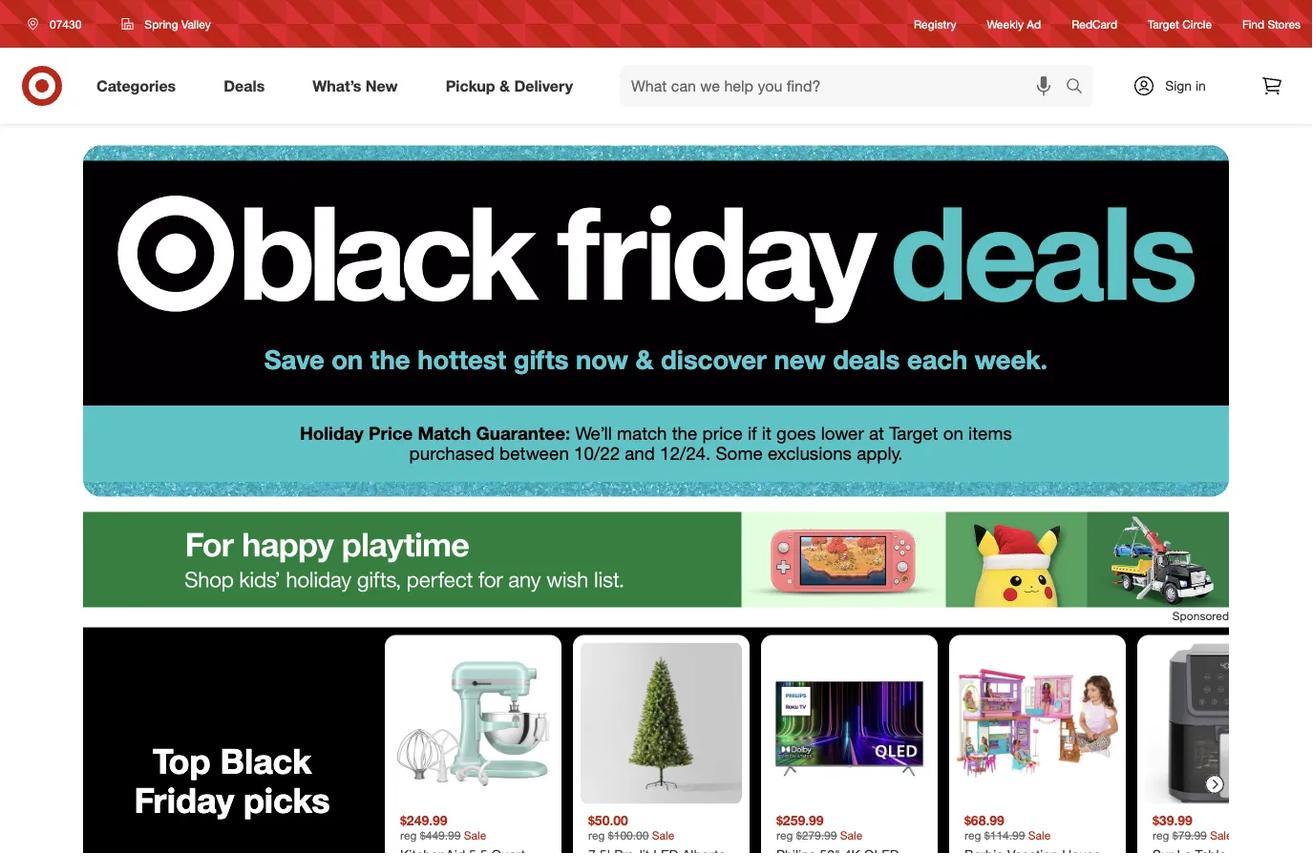 Task type: describe. For each thing, give the bounding box(es) containing it.
weekly
[[987, 17, 1024, 31]]

picks
[[244, 780, 330, 822]]

what's new link
[[296, 65, 422, 107]]

valley
[[181, 17, 211, 31]]

what's
[[313, 76, 361, 95]]

week.
[[975, 343, 1048, 375]]

$249.99 reg $449.99 sale
[[400, 812, 486, 843]]

0 horizontal spatial &
[[500, 76, 510, 95]]

redcard
[[1072, 17, 1117, 31]]

registry
[[914, 17, 957, 31]]

goes
[[777, 423, 816, 445]]

save
[[264, 343, 324, 375]]

barbie vacation house playset image
[[957, 643, 1118, 805]]

delivery
[[514, 76, 573, 95]]

holiday
[[300, 423, 364, 445]]

12/24.
[[660, 442, 711, 464]]

the for on
[[370, 343, 410, 375]]

sign in link
[[1116, 65, 1236, 107]]

philips 50" 4k qled roku smart tv - 50pul7973/f7 - special purchase image
[[769, 643, 930, 805]]

target inside we'll match the price if it goes lower at target on items purchased between 10/22 and 12/24. some exclusions apply.
[[889, 423, 938, 445]]

pickup & delivery link
[[429, 65, 597, 107]]

$50.00 reg $100.00 sale
[[588, 812, 675, 843]]

ad
[[1027, 17, 1041, 31]]

find stores
[[1243, 17, 1301, 31]]

spring
[[145, 17, 178, 31]]

deals link
[[207, 65, 289, 107]]

top black friday picks
[[134, 740, 330, 822]]

exclusions
[[768, 442, 852, 464]]

reg for $50.00
[[588, 829, 605, 843]]

What can we help you find? suggestions appear below search field
[[620, 65, 1071, 107]]

sale for $249.99
[[464, 829, 486, 843]]

at
[[869, 423, 884, 445]]

10/22
[[574, 442, 620, 464]]

pickup & delivery
[[446, 76, 573, 95]]

target black friday deals image
[[83, 124, 1229, 406]]

sponsored
[[1173, 609, 1229, 623]]

sale for $50.00
[[652, 829, 675, 843]]

friday
[[134, 780, 234, 822]]

reg for $39.99
[[1153, 829, 1169, 843]]

$249.99
[[400, 812, 448, 829]]

hottest
[[417, 343, 506, 375]]

sale for $39.99
[[1210, 829, 1233, 843]]

save on the hottest gifts now & discover new deals each week.
[[264, 343, 1048, 375]]

kitchenaid 5.5 quart bowl-lift stand mixer - ksm55 - ice image
[[393, 643, 554, 805]]

discover
[[661, 343, 767, 375]]

& inside "link"
[[636, 343, 654, 375]]

find stores link
[[1243, 16, 1301, 32]]

reg for $68.99
[[965, 829, 981, 843]]

price
[[369, 423, 413, 445]]

black
[[220, 740, 312, 782]]

sale for $68.99
[[1028, 829, 1051, 843]]



Task type: locate. For each thing, give the bounding box(es) containing it.
5 sale from the left
[[1210, 829, 1233, 843]]

sale inside $39.99 reg $79.99 sale
[[1210, 829, 1233, 843]]

$68.99
[[965, 812, 1005, 829]]

spring valley
[[145, 17, 211, 31]]

0 vertical spatial on
[[332, 343, 363, 375]]

the inside we'll match the price if it goes lower at target on items purchased between 10/22 and 12/24. some exclusions apply.
[[672, 423, 698, 445]]

price
[[702, 423, 743, 445]]

target
[[1148, 17, 1179, 31], [889, 423, 938, 445]]

what's new
[[313, 76, 398, 95]]

sale inside $259.99 reg $279.99 sale
[[840, 829, 863, 843]]

07430
[[50, 17, 82, 31]]

top
[[152, 740, 211, 782]]

$100.00
[[608, 829, 649, 843]]

search button
[[1057, 65, 1103, 111]]

the inside "link"
[[370, 343, 410, 375]]

$114.99
[[985, 829, 1025, 843]]

1 horizontal spatial target
[[1148, 17, 1179, 31]]

stores
[[1268, 17, 1301, 31]]

$449.99
[[420, 829, 461, 843]]

sign in
[[1165, 77, 1206, 94]]

0 vertical spatial &
[[500, 76, 510, 95]]

apply.
[[857, 442, 903, 464]]

$68.99 reg $114.99 sale
[[965, 812, 1051, 843]]

sale right $100.00
[[652, 829, 675, 843]]

if
[[748, 423, 757, 445]]

4 reg from the left
[[965, 829, 981, 843]]

5 reg from the left
[[1153, 829, 1169, 843]]

on inside "link"
[[332, 343, 363, 375]]

reg inside $259.99 reg $279.99 sale
[[776, 829, 793, 843]]

advertisement region
[[83, 512, 1229, 608]]

new
[[774, 343, 826, 375]]

we'll match the price if it goes lower at target on items purchased between 10/22 and 12/24. some exclusions apply.
[[409, 423, 1012, 464]]

categories link
[[80, 65, 200, 107]]

on
[[332, 343, 363, 375], [943, 423, 964, 445]]

reg left $449.99
[[400, 829, 417, 843]]

between
[[499, 442, 569, 464]]

0 horizontal spatial on
[[332, 343, 363, 375]]

& right pickup
[[500, 76, 510, 95]]

categories
[[96, 76, 176, 95]]

reg for $249.99
[[400, 829, 417, 843]]

reg inside "$50.00 reg $100.00 sale"
[[588, 829, 605, 843]]

weekly ad
[[987, 17, 1041, 31]]

$39.99 reg $79.99 sale
[[1153, 812, 1233, 843]]

&
[[500, 76, 510, 95], [636, 343, 654, 375]]

target circle link
[[1148, 16, 1212, 32]]

$79.99
[[1173, 829, 1207, 843]]

sale inside $249.99 reg $449.99 sale
[[464, 829, 486, 843]]

target circle
[[1148, 17, 1212, 31]]

0 horizontal spatial target
[[889, 423, 938, 445]]

purchased
[[409, 442, 495, 464]]

gifts
[[514, 343, 569, 375]]

sale right the $114.99
[[1028, 829, 1051, 843]]

sur la table kitchen essentials 5qt air fryer image
[[1145, 643, 1307, 805]]

reg left the $114.99
[[965, 829, 981, 843]]

7.5' pre-lit led alberta spruce artificial christmas tree warm white lights - wondershop™ image
[[581, 643, 742, 805]]

match
[[418, 423, 471, 445]]

sale
[[464, 829, 486, 843], [652, 829, 675, 843], [840, 829, 863, 843], [1028, 829, 1051, 843], [1210, 829, 1233, 843]]

holiday price match guarantee:
[[300, 423, 570, 445]]

$50.00
[[588, 812, 628, 829]]

07430 button
[[15, 7, 102, 41]]

weekly ad link
[[987, 16, 1041, 32]]

registry link
[[914, 16, 957, 32]]

the left hottest
[[370, 343, 410, 375]]

redcard link
[[1072, 16, 1117, 32]]

some
[[716, 442, 763, 464]]

3 sale from the left
[[840, 829, 863, 843]]

1 vertical spatial on
[[943, 423, 964, 445]]

sign
[[1165, 77, 1192, 94]]

target left circle
[[1148, 17, 1179, 31]]

sale for $259.99
[[840, 829, 863, 843]]

match
[[617, 423, 667, 445]]

the for match
[[672, 423, 698, 445]]

1 vertical spatial &
[[636, 343, 654, 375]]

2 sale from the left
[[652, 829, 675, 843]]

1 vertical spatial the
[[672, 423, 698, 445]]

find
[[1243, 17, 1265, 31]]

sale right the $79.99
[[1210, 829, 1233, 843]]

now
[[576, 343, 628, 375]]

the
[[370, 343, 410, 375], [672, 423, 698, 445]]

$259.99 reg $279.99 sale
[[776, 812, 863, 843]]

items
[[969, 423, 1012, 445]]

4 sale from the left
[[1028, 829, 1051, 843]]

new
[[366, 76, 398, 95]]

1 sale from the left
[[464, 829, 486, 843]]

$259.99
[[776, 812, 824, 829]]

and
[[625, 442, 655, 464]]

0 vertical spatial the
[[370, 343, 410, 375]]

$39.99
[[1153, 812, 1193, 829]]

carousel region
[[83, 628, 1312, 854]]

reg inside $39.99 reg $79.99 sale
[[1153, 829, 1169, 843]]

reg
[[400, 829, 417, 843], [588, 829, 605, 843], [776, 829, 793, 843], [965, 829, 981, 843], [1153, 829, 1169, 843]]

deals
[[224, 76, 265, 95]]

reg inside $68.99 reg $114.99 sale
[[965, 829, 981, 843]]

search
[[1057, 78, 1103, 97]]

& right now on the left of page
[[636, 343, 654, 375]]

1 horizontal spatial &
[[636, 343, 654, 375]]

guarantee:
[[476, 423, 570, 445]]

on inside we'll match the price if it goes lower at target on items purchased between 10/22 and 12/24. some exclusions apply.
[[943, 423, 964, 445]]

on right the save
[[332, 343, 363, 375]]

in
[[1196, 77, 1206, 94]]

each
[[907, 343, 968, 375]]

we'll
[[575, 423, 612, 445]]

$279.99
[[796, 829, 837, 843]]

0 vertical spatial target
[[1148, 17, 1179, 31]]

0 horizontal spatial the
[[370, 343, 410, 375]]

sale inside "$50.00 reg $100.00 sale"
[[652, 829, 675, 843]]

on left "items" in the right of the page
[[943, 423, 964, 445]]

2 reg from the left
[[588, 829, 605, 843]]

3 reg from the left
[[776, 829, 793, 843]]

it
[[762, 423, 772, 445]]

lower
[[821, 423, 864, 445]]

reg left the $79.99
[[1153, 829, 1169, 843]]

reg left $100.00
[[588, 829, 605, 843]]

target right at
[[889, 423, 938, 445]]

1 reg from the left
[[400, 829, 417, 843]]

sale right $449.99
[[464, 829, 486, 843]]

deals
[[833, 343, 900, 375]]

1 vertical spatial target
[[889, 423, 938, 445]]

1 horizontal spatial the
[[672, 423, 698, 445]]

reg for $259.99
[[776, 829, 793, 843]]

sale right $279.99
[[840, 829, 863, 843]]

reg inside $249.99 reg $449.99 sale
[[400, 829, 417, 843]]

sale inside $68.99 reg $114.99 sale
[[1028, 829, 1051, 843]]

the left price at the right of the page
[[672, 423, 698, 445]]

reg left $279.99
[[776, 829, 793, 843]]

spring valley button
[[109, 7, 223, 41]]

save on the hottest gifts now & discover new deals each week. link
[[83, 124, 1229, 406]]

pickup
[[446, 76, 495, 95]]

circle
[[1183, 17, 1212, 31]]

1 horizontal spatial on
[[943, 423, 964, 445]]



Task type: vqa. For each thing, say whether or not it's contained in the screenshot.
$79.99
yes



